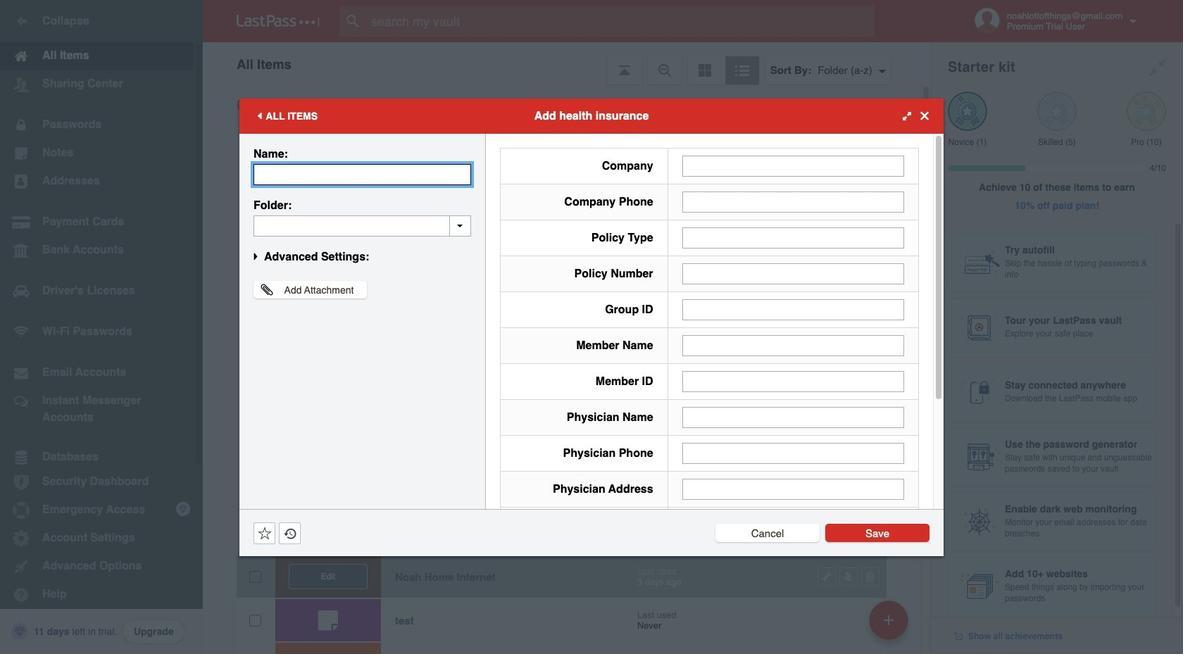 Task type: locate. For each thing, give the bounding box(es) containing it.
lastpass image
[[237, 15, 320, 27]]

dialog
[[240, 98, 944, 646]]

None text field
[[683, 191, 905, 212], [254, 215, 471, 236], [683, 227, 905, 248], [683, 371, 905, 392], [683, 407, 905, 428], [683, 191, 905, 212], [254, 215, 471, 236], [683, 227, 905, 248], [683, 371, 905, 392], [683, 407, 905, 428]]

main navigation navigation
[[0, 0, 203, 655]]

None text field
[[683, 155, 905, 177], [254, 164, 471, 185], [683, 263, 905, 284], [683, 299, 905, 320], [683, 335, 905, 356], [683, 443, 905, 464], [683, 479, 905, 500], [683, 155, 905, 177], [254, 164, 471, 185], [683, 263, 905, 284], [683, 299, 905, 320], [683, 335, 905, 356], [683, 443, 905, 464], [683, 479, 905, 500]]



Task type: describe. For each thing, give the bounding box(es) containing it.
new item image
[[884, 616, 894, 625]]

new item navigation
[[865, 597, 918, 655]]

vault options navigation
[[203, 42, 932, 85]]

search my vault text field
[[340, 6, 903, 37]]

Search search field
[[340, 6, 903, 37]]



